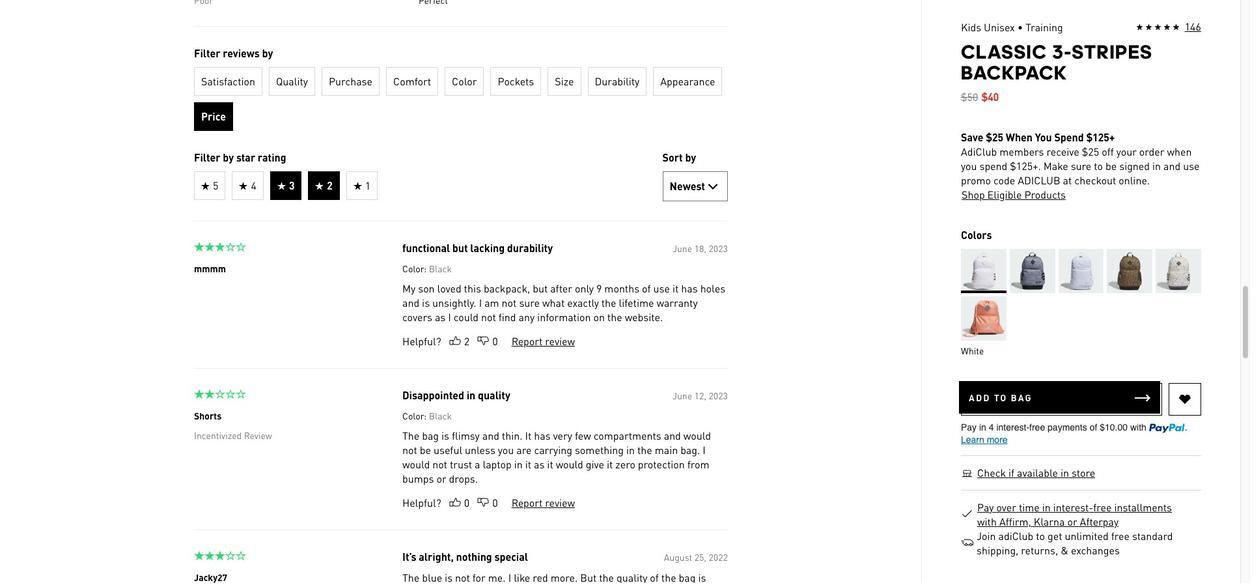 Task type: vqa. For each thing, say whether or not it's contained in the screenshot.
by related to Filter by star rating
yes



Task type: describe. For each thing, give the bounding box(es) containing it.
or inside the bag is flimsy and thin. it has very few compartments and would not be useful unless you are carrying something in the main bag. i would not trust a laptop in it as it would give it zero protection from bumps or drops.
[[436, 472, 446, 485]]

9
[[596, 281, 602, 295]]

son
[[418, 281, 435, 295]]

2 link
[[308, 171, 340, 200]]

by for filter by star rating
[[223, 151, 234, 164]]

0 horizontal spatial i
[[448, 310, 451, 324]]

in right disappointed
[[467, 388, 475, 402]]

i inside the bag is flimsy and thin. it has very few compartments and would not be useful unless you are carrying something in the main bag. i would not trust a laptop in it as it would give it zero protection from bumps or drops.
[[703, 443, 706, 457]]

purchase link
[[322, 67, 379, 96]]

is inside my son loved this backpack, but after only 9 months of use it has holes and is unsightly. i am not sure what exactly the lifetime warranty covers as i could not find any information on the website.
[[422, 296, 430, 309]]

this
[[464, 281, 481, 295]]

add to bag button
[[960, 381, 1161, 414]]

if
[[1009, 466, 1015, 480]]

none field containing newest
[[663, 171, 728, 201]]

june for it
[[673, 242, 692, 254]]

in inside check if available in store button
[[1061, 466, 1070, 480]]

3 link
[[270, 171, 302, 200]]

be inside the bag is flimsy and thin. it has very few compartments and would not be useful unless you are carrying something in the main bag. i would not trust a laptop in it as it would give it zero protection from bumps or drops.
[[420, 443, 431, 457]]

2022
[[709, 551, 728, 563]]

exchanges
[[1072, 543, 1121, 557]]

check
[[978, 466, 1007, 480]]

the
[[402, 429, 419, 442]]

you
[[1036, 130, 1053, 144]]

order
[[1140, 145, 1165, 158]]

lacking
[[470, 241, 505, 255]]

your
[[1117, 145, 1137, 158]]

as inside the bag is flimsy and thin. it has very few compartments and would not be useful unless you are carrying something in the main bag. i would not trust a laptop in it as it would give it zero protection from bumps or drops.
[[534, 457, 545, 471]]

it right give
[[607, 457, 613, 471]]

very
[[553, 429, 572, 442]]

warranty
[[657, 296, 698, 309]]

june 18, 2023
[[673, 242, 728, 254]]

sort by
[[663, 151, 696, 164]]

price link
[[194, 102, 233, 131]]

check if available in store
[[978, 466, 1096, 480]]

review for information
[[545, 334, 575, 348]]

bag
[[1012, 392, 1033, 403]]

when
[[1168, 145, 1193, 158]]

to
[[995, 392, 1008, 403]]

black for is
[[429, 410, 452, 422]]

what
[[542, 296, 565, 309]]

0 vertical spatial $25
[[987, 130, 1004, 144]]

functional but lacking durability
[[402, 241, 553, 255]]

size
[[555, 74, 574, 88]]

•
[[1018, 20, 1024, 34]]

with
[[978, 515, 997, 528]]

time
[[1020, 500, 1040, 514]]

available
[[1018, 466, 1059, 480]]

special
[[494, 550, 528, 564]]

comfort link
[[386, 67, 438, 96]]

4
[[251, 179, 256, 192]]

appearance
[[661, 74, 715, 88]]

and up main
[[664, 429, 681, 442]]

5
[[213, 179, 218, 192]]

unlimited
[[1066, 529, 1109, 543]]

adiclub
[[999, 529, 1034, 543]]

report for as
[[512, 496, 543, 509]]

laptop
[[483, 457, 512, 471]]

kids unisex • training
[[962, 20, 1064, 34]]

review
[[244, 429, 272, 441]]

exactly
[[567, 296, 599, 309]]

disappointed
[[402, 388, 464, 402]]

join
[[977, 529, 997, 543]]

save $25 when you spend $125+ adiclub members receive $25 off your order when you spend $125+. make sure to be signed in and use promo code adiclub at checkout online. shop eligible products
[[962, 130, 1200, 201]]

filter for filter by star rating
[[194, 151, 220, 164]]

quality link
[[269, 67, 315, 96]]

products
[[1025, 188, 1066, 201]]

0 vertical spatial the
[[602, 296, 616, 309]]

in down are in the bottom left of the page
[[514, 457, 523, 471]]

june for would
[[673, 390, 692, 401]]

not up find
[[502, 296, 517, 309]]

backpack
[[962, 61, 1068, 84]]

kids
[[962, 20, 982, 34]]

over
[[997, 500, 1017, 514]]

product color: white / onix / beige image
[[1157, 249, 1202, 293]]

and inside my son loved this backpack, but after only 9 months of use it has holes and is unsightly. i am not sure what exactly the lifetime warranty covers as i could not find any information on the website.
[[402, 296, 419, 309]]

promo
[[962, 173, 992, 187]]

not down am
[[481, 310, 496, 324]]

use inside my son loved this backpack, but after only 9 months of use it has holes and is unsightly. i am not sure what exactly the lifetime warranty covers as i could not find any information on the website.
[[654, 281, 670, 295]]

trust
[[450, 457, 472, 471]]

by for sort by
[[685, 151, 696, 164]]

pay over time in interest-free installments with affirm, klarna or afterpay
[[978, 500, 1173, 528]]

1 horizontal spatial quality
[[478, 388, 510, 402]]

0 for 0
[[492, 496, 498, 509]]

are
[[517, 443, 532, 457]]

satisfaction link
[[194, 67, 262, 96]]

the bag is flimsy and thin. it has very few compartments and would not be useful unless you are carrying something in the main bag. i would not trust a laptop in it as it would give it zero protection from bumps or drops.
[[402, 429, 711, 485]]

report review for information
[[512, 334, 575, 348]]

color: for my
[[402, 263, 427, 274]]

carrying
[[534, 443, 572, 457]]

receive
[[1047, 145, 1080, 158]]

in down compartments on the bottom
[[626, 443, 635, 457]]

august
[[664, 551, 692, 563]]

am
[[485, 296, 499, 309]]

white
[[962, 345, 985, 356]]

report review for it
[[512, 496, 575, 509]]

online.
[[1119, 173, 1151, 187]]

only
[[575, 281, 594, 295]]

comfort
[[393, 74, 431, 88]]

report review button for it
[[511, 496, 576, 510]]

something
[[575, 443, 624, 457]]

star
[[236, 151, 255, 164]]

be inside save $25 when you spend $125+ adiclub members receive $25 off your order when you spend $125+. make sure to be signed in and use promo code adiclub at checkout online. shop eligible products
[[1106, 159, 1118, 173]]

146 button
[[1137, 20, 1202, 35]]

it down are in the bottom left of the page
[[525, 457, 531, 471]]

in inside the pay over time in interest-free installments with affirm, klarna or afterpay
[[1043, 500, 1051, 514]]

satisfaction
[[201, 74, 255, 88]]

is inside the bag is flimsy and thin. it has very few compartments and would not be useful unless you are carrying something in the main bag. i would not trust a laptop in it as it would give it zero protection from bumps or drops.
[[441, 429, 449, 442]]

durability link
[[588, 67, 647, 96]]

bag
[[422, 429, 439, 442]]

returns,
[[1022, 543, 1059, 557]]

add to bag
[[969, 392, 1033, 403]]

june 12, 2023
[[673, 390, 728, 401]]

1 horizontal spatial 2
[[464, 334, 470, 348]]

color: for the
[[402, 410, 427, 422]]

1 vertical spatial the
[[607, 310, 622, 324]]

it inside my son loved this backpack, but after only 9 months of use it has holes and is unsightly. i am not sure what exactly the lifetime warranty covers as i could not find any information on the website.
[[673, 281, 679, 295]]

lifetime
[[619, 296, 654, 309]]

dropdown image
[[705, 179, 721, 194]]

12,
[[695, 390, 707, 401]]



Task type: locate. For each thing, give the bounding box(es) containing it.
has up warranty in the bottom of the page
[[681, 281, 698, 295]]

join adiclub to get unlimited free standard shipping, returns, & exchanges
[[977, 529, 1174, 557]]

sure up the any on the left
[[519, 296, 540, 309]]

bumps
[[402, 472, 434, 485]]

0 vertical spatial or
[[436, 472, 446, 485]]

as down unsightly.
[[435, 310, 445, 324]]

product color: white image
[[962, 249, 1007, 293]]

1 review from the top
[[545, 334, 575, 348]]

0 horizontal spatial 2
[[327, 179, 332, 192]]

the left main
[[637, 443, 652, 457]]

loved
[[437, 281, 461, 295]]

1 color: from the top
[[402, 263, 427, 274]]

is
[[422, 296, 430, 309], [441, 429, 449, 442]]

black up the loved
[[429, 263, 452, 274]]

shorts
[[194, 410, 221, 422]]

my
[[402, 281, 415, 295]]

check if available in store button
[[977, 466, 1097, 480]]

or down interest-
[[1068, 515, 1078, 528]]

reviews
[[223, 46, 260, 60]]

filter up 5 link
[[194, 151, 220, 164]]

it's alright, nothing special
[[402, 550, 528, 564]]

but inside my son loved this backpack, but after only 9 months of use it has holes and is unsightly. i am not sure what exactly the lifetime warranty covers as i could not find any information on the website.
[[533, 281, 548, 295]]

1 report review button from the top
[[511, 334, 576, 349]]

in down "order"
[[1153, 159, 1162, 173]]

by right reviews
[[262, 46, 273, 60]]

1 horizontal spatial be
[[1106, 159, 1118, 173]]

of
[[642, 281, 651, 295]]

0 vertical spatial i
[[479, 296, 482, 309]]

sure up at
[[1072, 159, 1092, 173]]

has inside my son loved this backpack, but after only 9 months of use it has holes and is unsightly. i am not sure what exactly the lifetime warranty covers as i could not find any information on the website.
[[681, 281, 698, 295]]

0 horizontal spatial or
[[436, 472, 446, 485]]

it down carrying
[[547, 457, 553, 471]]

color
[[452, 74, 477, 88]]

not down 'useful'
[[432, 457, 447, 471]]

a
[[475, 457, 480, 471]]

1 horizontal spatial use
[[1184, 159, 1200, 173]]

as inside my son loved this backpack, but after only 9 months of use it has holes and is unsightly. i am not sure what exactly the lifetime warranty covers as i could not find any information on the website.
[[435, 310, 445, 324]]

or inside the pay over time in interest-free installments with affirm, klarna or afterpay
[[1068, 515, 1078, 528]]

0 horizontal spatial as
[[435, 310, 445, 324]]

0 vertical spatial june
[[673, 242, 692, 254]]

1 2023 from the top
[[709, 242, 728, 254]]

1 black from the top
[[429, 263, 452, 274]]

2 color: black from the top
[[402, 410, 452, 422]]

0 down am
[[492, 334, 498, 348]]

1 vertical spatial report review
[[512, 496, 575, 509]]

has
[[681, 281, 698, 295], [534, 429, 551, 442]]

2 left 1 link on the left of the page
[[327, 179, 332, 192]]

report for any
[[512, 334, 543, 348]]

0 horizontal spatial sure
[[519, 296, 540, 309]]

and down my
[[402, 296, 419, 309]]

spend
[[1055, 130, 1085, 144]]

2 vertical spatial the
[[637, 443, 652, 457]]

0 vertical spatial quality
[[276, 74, 308, 88]]

2 black from the top
[[429, 410, 452, 422]]

but
[[452, 241, 468, 255], [533, 281, 548, 295]]

1 vertical spatial but
[[533, 281, 548, 295]]

installments
[[1115, 500, 1173, 514]]

0 down 'laptop'
[[492, 496, 498, 509]]

1 vertical spatial you
[[498, 443, 514, 457]]

main
[[655, 443, 678, 457]]

filter left reviews
[[194, 46, 220, 60]]

1 horizontal spatial i
[[479, 296, 482, 309]]

0 vertical spatial use
[[1184, 159, 1200, 173]]

2 vertical spatial i
[[703, 443, 706, 457]]

product color: pink / silver metallic image
[[962, 296, 1007, 341]]

2 filter from the top
[[194, 151, 220, 164]]

pockets
[[498, 74, 534, 88]]

color: black up the bag in the bottom of the page
[[402, 410, 452, 422]]

0 horizontal spatial but
[[452, 241, 468, 255]]

would up the bag.
[[684, 429, 711, 442]]

june left 18,
[[673, 242, 692, 254]]

unless
[[465, 443, 495, 457]]

0 horizontal spatial quality
[[276, 74, 308, 88]]

1 vertical spatial as
[[534, 457, 545, 471]]

1 horizontal spatial would
[[556, 457, 583, 471]]

1 vertical spatial or
[[1068, 515, 1078, 528]]

3-
[[1053, 40, 1073, 63]]

1 vertical spatial sure
[[519, 296, 540, 309]]

is down son
[[422, 296, 430, 309]]

would down carrying
[[556, 457, 583, 471]]

you down thin.
[[498, 443, 514, 457]]

unsightly.
[[432, 296, 476, 309]]

flimsy
[[452, 429, 480, 442]]

size link
[[548, 67, 581, 96]]

the inside the bag is flimsy and thin. it has very few compartments and would not be useful unless you are carrying something in the main bag. i would not trust a laptop in it as it would give it zero protection from bumps or drops.
[[637, 443, 652, 457]]

get
[[1048, 529, 1063, 543]]

&
[[1061, 543, 1069, 557]]

0 vertical spatial durability
[[595, 74, 640, 88]]

1 horizontal spatial as
[[534, 457, 545, 471]]

color: black for son
[[402, 263, 452, 274]]

filter for filter reviews by
[[194, 46, 220, 60]]

black for loved
[[429, 263, 452, 274]]

spend
[[980, 159, 1008, 173]]

1 vertical spatial $25
[[1083, 145, 1100, 158]]

is up 'useful'
[[441, 429, 449, 442]]

incentivized
[[194, 429, 242, 441]]

it
[[525, 429, 532, 442]]

has inside the bag is flimsy and thin. it has very few compartments and would not be useful unless you are carrying something in the main bag. i would not trust a laptop in it as it would give it zero protection from bumps or drops.
[[534, 429, 551, 442]]

color: up my
[[402, 263, 427, 274]]

but left the lacking
[[452, 241, 468, 255]]

it up warranty in the bottom of the page
[[673, 281, 679, 295]]

1 horizontal spatial $25
[[1083, 145, 1100, 158]]

report review button down the any on the left
[[511, 334, 576, 349]]

helpful? down bumps
[[402, 496, 441, 509]]

18,
[[695, 242, 707, 254]]

1 vertical spatial june
[[673, 390, 692, 401]]

color: up the
[[402, 410, 427, 422]]

0 horizontal spatial would
[[402, 457, 430, 471]]

0 vertical spatial to
[[1095, 159, 1104, 173]]

black down disappointed
[[429, 410, 452, 422]]

use right of
[[654, 281, 670, 295]]

2 report from the top
[[512, 496, 543, 509]]

0 vertical spatial report review
[[512, 334, 575, 348]]

1 vertical spatial use
[[654, 281, 670, 295]]

checkout
[[1075, 173, 1117, 187]]

would up bumps
[[402, 457, 430, 471]]

1 horizontal spatial to
[[1095, 159, 1104, 173]]

appearance link
[[653, 67, 723, 96]]

durability right the lacking
[[507, 241, 553, 255]]

0 vertical spatial be
[[1106, 159, 1118, 173]]

0 horizontal spatial use
[[654, 281, 670, 295]]

color: black
[[402, 263, 452, 274], [402, 410, 452, 422]]

color link
[[445, 67, 484, 96]]

give
[[586, 457, 604, 471]]

1 vertical spatial to
[[1037, 529, 1046, 543]]

2023 right 12,
[[709, 390, 728, 401]]

1 vertical spatial free
[[1112, 529, 1130, 543]]

1 june from the top
[[673, 242, 692, 254]]

0 vertical spatial filter
[[194, 46, 220, 60]]

0 horizontal spatial you
[[498, 443, 514, 457]]

covers
[[402, 310, 432, 324]]

report review down the bag is flimsy and thin. it has very few compartments and would not be useful unless you are carrying something in the main bag. i would not trust a laptop in it as it would give it zero protection from bumps or drops.
[[512, 496, 575, 509]]

i right the bag.
[[703, 443, 706, 457]]

0 horizontal spatial by
[[223, 151, 234, 164]]

2 review from the top
[[545, 496, 575, 509]]

2 horizontal spatial i
[[703, 443, 706, 457]]

0 vertical spatial sure
[[1072, 159, 1092, 173]]

the right on
[[607, 310, 622, 324]]

1 vertical spatial i
[[448, 310, 451, 324]]

0 horizontal spatial to
[[1037, 529, 1046, 543]]

not down the
[[402, 443, 417, 457]]

free for unlimited
[[1112, 529, 1130, 543]]

0 for 2
[[492, 334, 498, 348]]

quality left the purchase
[[276, 74, 308, 88]]

to up "returns,"
[[1037, 529, 1046, 543]]

1 report from the top
[[512, 334, 543, 348]]

be down off
[[1106, 159, 1118, 173]]

0 vertical spatial helpful?
[[402, 334, 441, 348]]

in left store
[[1061, 466, 1070, 480]]

classic 3-stripes backpack $50 $40
[[962, 40, 1154, 104]]

1 color: black from the top
[[402, 263, 452, 274]]

black
[[429, 263, 452, 274], [429, 410, 452, 422]]

klarna
[[1034, 515, 1066, 528]]

report down 'laptop'
[[512, 496, 543, 509]]

to inside join adiclub to get unlimited free standard shipping, returns, & exchanges
[[1037, 529, 1046, 543]]

in
[[1153, 159, 1162, 173], [467, 388, 475, 402], [626, 443, 635, 457], [514, 457, 523, 471], [1061, 466, 1070, 480], [1043, 500, 1051, 514]]

report down the any on the left
[[512, 334, 543, 348]]

25,
[[695, 551, 707, 563]]

free inside the pay over time in interest-free installments with affirm, klarna or afterpay
[[1094, 500, 1112, 514]]

helpful? down covers at left bottom
[[402, 334, 441, 348]]

report review down the any on the left
[[512, 334, 575, 348]]

report review button for information
[[511, 334, 576, 349]]

by left star
[[223, 151, 234, 164]]

1 horizontal spatial or
[[1068, 515, 1078, 528]]

or
[[436, 472, 446, 485], [1068, 515, 1078, 528]]

1 vertical spatial report
[[512, 496, 543, 509]]

1 vertical spatial filter
[[194, 151, 220, 164]]

$40
[[982, 90, 1000, 104]]

you inside the bag is flimsy and thin. it has very few compartments and would not be useful unless you are carrying something in the main bag. i would not trust a laptop in it as it would give it zero protection from bumps or drops.
[[498, 443, 514, 457]]

as down carrying
[[534, 457, 545, 471]]

adiclub
[[1018, 173, 1061, 187]]

1 horizontal spatial has
[[681, 281, 698, 295]]

0 vertical spatial review
[[545, 334, 575, 348]]

0 vertical spatial report review button
[[511, 334, 576, 349]]

pay
[[978, 500, 995, 514]]

2 helpful? from the top
[[402, 496, 441, 509]]

1 vertical spatial color:
[[402, 410, 427, 422]]

product color: medium brown / black / pulse lime s22 image
[[1108, 249, 1153, 293]]

0 vertical spatial black
[[429, 263, 452, 274]]

1 vertical spatial review
[[545, 496, 575, 509]]

and down when
[[1164, 159, 1181, 173]]

i down unsightly.
[[448, 310, 451, 324]]

1 horizontal spatial sure
[[1072, 159, 1092, 173]]

and up unless
[[482, 429, 499, 442]]

0 down drops.
[[464, 496, 470, 509]]

interest-
[[1054, 500, 1094, 514]]

1 vertical spatial 2
[[464, 334, 470, 348]]

1 vertical spatial quality
[[478, 388, 510, 402]]

pockets link
[[491, 67, 541, 96]]

None field
[[663, 171, 728, 201]]

0 vertical spatial has
[[681, 281, 698, 295]]

0 horizontal spatial $25
[[987, 130, 1004, 144]]

2 june from the top
[[673, 390, 692, 401]]

0 vertical spatial color:
[[402, 263, 427, 274]]

146
[[1186, 20, 1202, 33]]

has right it at the bottom
[[534, 429, 551, 442]]

1 vertical spatial 2023
[[709, 390, 728, 401]]

1 vertical spatial durability
[[507, 241, 553, 255]]

0 vertical spatial you
[[962, 159, 978, 173]]

free up afterpay
[[1094, 500, 1112, 514]]

sure inside save $25 when you spend $125+ adiclub members receive $25 off your order when you spend $125+. make sure to be signed in and use promo code adiclub at checkout online. shop eligible products
[[1072, 159, 1092, 173]]

it's
[[402, 550, 416, 564]]

quality
[[276, 74, 308, 88], [478, 388, 510, 402]]

thin.
[[502, 429, 523, 442]]

helpful? for the bag is flimsy and thin. it has very few compartments and would not be useful unless you are carrying something in the main bag. i would not trust a laptop in it as it would give it zero protection from bumps or drops.
[[402, 496, 441, 509]]

$125+.
[[1011, 159, 1042, 173]]

helpful? for my son loved this backpack, but after only 9 months of use it has holes and is unsightly. i am not sure what exactly the lifetime warranty covers as i could not find any information on the website.
[[402, 334, 441, 348]]

1 horizontal spatial but
[[533, 281, 548, 295]]

2 report review button from the top
[[511, 496, 576, 510]]

and
[[1164, 159, 1181, 173], [402, 296, 419, 309], [482, 429, 499, 442], [664, 429, 681, 442]]

1 report review from the top
[[512, 334, 575, 348]]

2 horizontal spatial by
[[685, 151, 696, 164]]

protection
[[638, 457, 685, 471]]

eligible
[[988, 188, 1023, 201]]

you inside save $25 when you spend $125+ adiclub members receive $25 off your order when you spend $125+. make sure to be signed in and use promo code adiclub at checkout online. shop eligible products
[[962, 159, 978, 173]]

june left 12,
[[673, 390, 692, 401]]

sort
[[663, 151, 683, 164]]

review
[[545, 334, 575, 348], [545, 496, 575, 509]]

report review button down the bag is flimsy and thin. it has very few compartments and would not be useful unless you are carrying something in the main bag. i would not trust a laptop in it as it would give it zero protection from bumps or drops.
[[511, 496, 576, 510]]

newest
[[670, 179, 705, 193]]

pay over time in interest-free installments with affirm, klarna or afterpay link
[[977, 500, 1194, 529]]

free for interest-
[[1094, 500, 1112, 514]]

2023 for my son loved this backpack, but after only 9 months of use it has holes and is unsightly. i am not sure what exactly the lifetime warranty covers as i could not find any information on the website.
[[709, 242, 728, 254]]

free inside join adiclub to get unlimited free standard shipping, returns, & exchanges
[[1112, 529, 1130, 543]]

0 horizontal spatial is
[[422, 296, 430, 309]]

0
[[492, 334, 498, 348], [464, 496, 470, 509], [492, 496, 498, 509]]

0 vertical spatial 2023
[[709, 242, 728, 254]]

to inside save $25 when you spend $125+ adiclub members receive $25 off your order when you spend $125+. make sure to be signed in and use promo code adiclub at checkout online. shop eligible products
[[1095, 159, 1104, 173]]

not
[[502, 296, 517, 309], [481, 310, 496, 324], [402, 443, 417, 457], [432, 457, 447, 471]]

classic
[[962, 40, 1048, 63]]

1 filter from the top
[[194, 46, 220, 60]]

be down the bag in the bottom of the page
[[420, 443, 431, 457]]

2 horizontal spatial would
[[684, 429, 711, 442]]

0 horizontal spatial durability
[[507, 241, 553, 255]]

2023 for the bag is flimsy and thin. it has very few compartments and would not be useful unless you are carrying something in the main bag. i would not trust a laptop in it as it would give it zero protection from bumps or drops.
[[709, 390, 728, 401]]

sure inside my son loved this backpack, but after only 9 months of use it has holes and is unsightly. i am not sure what exactly the lifetime warranty covers as i could not find any information on the website.
[[519, 296, 540, 309]]

but up what
[[533, 281, 548, 295]]

$25 left off
[[1083, 145, 1100, 158]]

1 horizontal spatial by
[[262, 46, 273, 60]]

shop eligible products link
[[962, 188, 1067, 202]]

filter
[[194, 46, 220, 60], [194, 151, 220, 164]]

alright,
[[419, 550, 454, 564]]

2 down could
[[464, 334, 470, 348]]

review for it
[[545, 496, 575, 509]]

unisex
[[984, 20, 1016, 34]]

1 vertical spatial has
[[534, 429, 551, 442]]

1 vertical spatial color: black
[[402, 410, 452, 422]]

as
[[435, 310, 445, 324], [534, 457, 545, 471]]

quality up thin.
[[478, 388, 510, 402]]

product color: grey image
[[1010, 249, 1056, 293]]

use inside save $25 when you spend $125+ adiclub members receive $25 off your order when you spend $125+. make sure to be signed in and use promo code adiclub at checkout online. shop eligible products
[[1184, 159, 1200, 173]]

0 vertical spatial free
[[1094, 500, 1112, 514]]

product color: light grey image
[[1059, 249, 1105, 293]]

review down information
[[545, 334, 575, 348]]

2
[[327, 179, 332, 192], [464, 334, 470, 348]]

make
[[1044, 159, 1069, 173]]

bag.
[[681, 443, 700, 457]]

the up on
[[602, 296, 616, 309]]

2023 right 18,
[[709, 242, 728, 254]]

in inside save $25 when you spend $125+ adiclub members receive $25 off your order when you spend $125+. make sure to be signed in and use promo code adiclub at checkout online. shop eligible products
[[1153, 159, 1162, 173]]

durability right size
[[595, 74, 640, 88]]

1 horizontal spatial durability
[[595, 74, 640, 88]]

color: black up son
[[402, 263, 452, 274]]

free down afterpay
[[1112, 529, 1130, 543]]

0 vertical spatial 2
[[327, 179, 332, 192]]

report review button
[[511, 334, 576, 349], [511, 496, 576, 510]]

compartments
[[594, 429, 661, 442]]

website.
[[625, 310, 663, 324]]

1 vertical spatial be
[[420, 443, 431, 457]]

or left drops.
[[436, 472, 446, 485]]

affirm,
[[1000, 515, 1032, 528]]

2 2023 from the top
[[709, 390, 728, 401]]

standard
[[1133, 529, 1174, 543]]

members
[[1000, 145, 1045, 158]]

filter by star rating
[[194, 151, 286, 164]]

$25 up adiclub
[[987, 130, 1004, 144]]

1 horizontal spatial you
[[962, 159, 978, 173]]

1 vertical spatial is
[[441, 429, 449, 442]]

1 vertical spatial helpful?
[[402, 496, 441, 509]]

1 vertical spatial report review button
[[511, 496, 576, 510]]

and inside save $25 when you spend $125+ adiclub members receive $25 off your order when you spend $125+. make sure to be signed in and use promo code adiclub at checkout online. shop eligible products
[[1164, 159, 1181, 173]]

0 horizontal spatial be
[[420, 443, 431, 457]]

2 color: from the top
[[402, 410, 427, 422]]

to
[[1095, 159, 1104, 173], [1037, 529, 1046, 543]]

1 horizontal spatial is
[[441, 429, 449, 442]]

0 vertical spatial as
[[435, 310, 445, 324]]

in up klarna
[[1043, 500, 1051, 514]]

1 vertical spatial black
[[429, 410, 452, 422]]

2 report review from the top
[[512, 496, 575, 509]]

months
[[605, 281, 640, 295]]

by right "sort" on the top of page
[[685, 151, 696, 164]]

review down the bag is flimsy and thin. it has very few compartments and would not be useful unless you are carrying something in the main bag. i would not trust a laptop in it as it would give it zero protection from bumps or drops.
[[545, 496, 575, 509]]

would
[[684, 429, 711, 442], [402, 457, 430, 471], [556, 457, 583, 471]]

0 vertical spatial but
[[452, 241, 468, 255]]

0 vertical spatial color: black
[[402, 263, 452, 274]]

i left am
[[479, 296, 482, 309]]

0 vertical spatial report
[[512, 334, 543, 348]]

0 vertical spatial is
[[422, 296, 430, 309]]

report
[[512, 334, 543, 348], [512, 496, 543, 509]]

color: black for bag
[[402, 410, 452, 422]]

my son loved this backpack, but after only 9 months of use it has holes and is unsightly. i am not sure what exactly the lifetime warranty covers as i could not find any information on the website.
[[402, 281, 726, 324]]

few
[[575, 429, 591, 442]]

you up promo
[[962, 159, 978, 173]]

use down when
[[1184, 159, 1200, 173]]

1 helpful? from the top
[[402, 334, 441, 348]]

0 horizontal spatial has
[[534, 429, 551, 442]]

to up the checkout
[[1095, 159, 1104, 173]]



